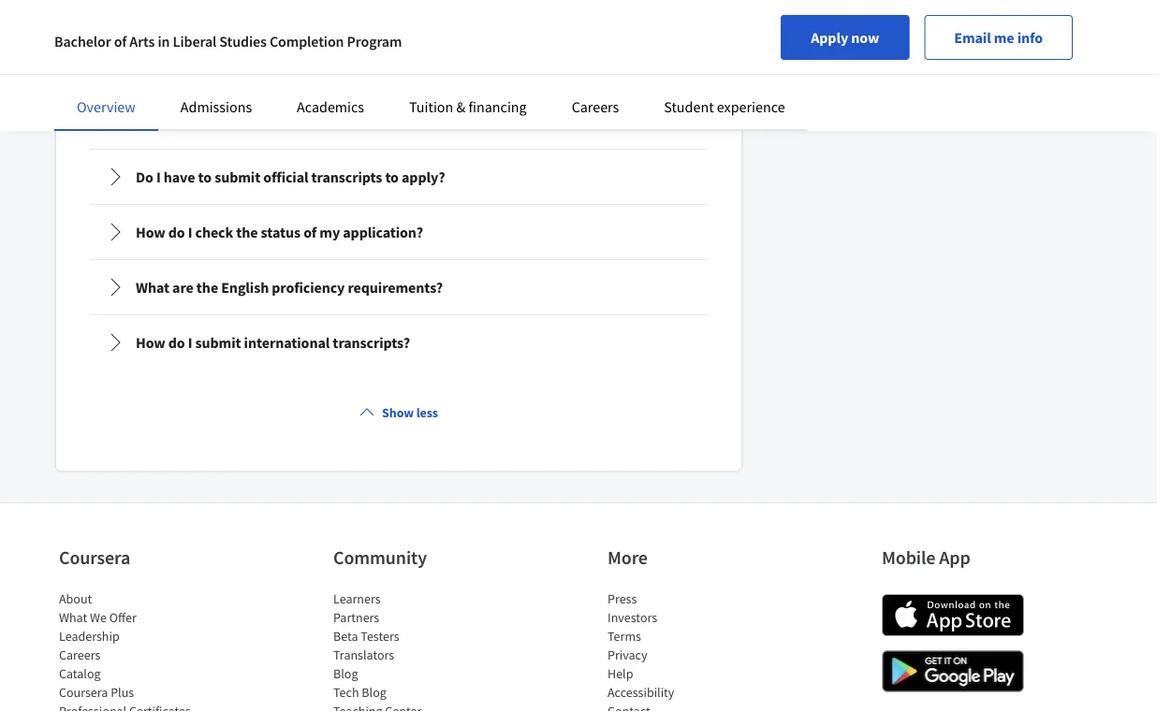 Task type: describe. For each thing, give the bounding box(es) containing it.
more
[[608, 547, 648, 570]]

press link
[[608, 591, 637, 608]]

learners
[[333, 591, 381, 608]]

english
[[221, 278, 269, 297]]

catalog link
[[59, 666, 101, 683]]

0 vertical spatial i
[[156, 168, 161, 187]]

coursera plus link
[[59, 685, 134, 702]]

how do i submit international transcripts?
[[136, 334, 410, 352]]

in
[[158, 32, 170, 51]]

academics
[[297, 97, 364, 116]]

admissions
[[181, 97, 252, 116]]

translators link
[[333, 647, 395, 664]]

catalog
[[59, 666, 101, 683]]

1 vertical spatial the
[[197, 278, 218, 297]]

list for more
[[608, 590, 767, 712]]

offer
[[109, 610, 137, 627]]

arts
[[130, 32, 155, 51]]

what are the english proficiency requirements?
[[136, 278, 443, 297]]

investors link
[[608, 610, 658, 627]]

0 horizontal spatial of
[[114, 32, 127, 51]]

0 vertical spatial the
[[236, 223, 258, 242]]

is work experience required? button
[[91, 96, 707, 148]]

how do i submit international transcripts? button
[[91, 317, 707, 369]]

proficiency
[[272, 278, 345, 297]]

do for submit
[[168, 334, 185, 352]]

what are the english proficiency requirements? button
[[91, 262, 707, 314]]

studies
[[220, 32, 267, 51]]

0 vertical spatial careers
[[572, 97, 619, 116]]

now
[[852, 28, 880, 47]]

bachelor
[[54, 32, 111, 51]]

email me info button
[[925, 15, 1074, 60]]

learners partners beta testers translators blog tech blog
[[333, 591, 400, 702]]

tech blog link
[[333, 685, 387, 702]]

international
[[244, 334, 330, 352]]

&
[[457, 97, 466, 116]]

application?
[[343, 223, 423, 242]]

official
[[263, 168, 309, 187]]

0 vertical spatial careers link
[[572, 97, 619, 116]]

completion
[[270, 32, 344, 51]]

privacy link
[[608, 647, 648, 664]]

list for coursera
[[59, 590, 218, 712]]

transcripts?
[[333, 334, 410, 352]]

apply now button
[[781, 15, 910, 60]]

i for check
[[188, 223, 192, 242]]

beta
[[333, 629, 358, 646]]

admissions link
[[181, 97, 252, 116]]

my
[[320, 223, 340, 242]]

requirements?
[[348, 278, 443, 297]]

student experience link
[[664, 97, 786, 116]]

liberal
[[173, 32, 217, 51]]

terms
[[608, 629, 642, 646]]

overview link
[[77, 97, 136, 116]]

privacy
[[608, 647, 648, 664]]

overview
[[77, 97, 136, 116]]

what inside about what we offer leadership careers catalog coursera plus
[[59, 610, 87, 627]]

do for check
[[168, 223, 185, 242]]

press investors terms privacy help accessibility
[[608, 591, 675, 702]]

me
[[995, 28, 1015, 47]]

list item for more
[[608, 703, 767, 712]]

1 vertical spatial submit
[[195, 334, 241, 352]]

how for how do i check the status of my application?
[[136, 223, 165, 242]]

translators
[[333, 647, 395, 664]]

list item for community
[[333, 703, 493, 712]]

how do i check the status of my application?
[[136, 223, 423, 242]]

blog link
[[333, 666, 358, 683]]

academics link
[[297, 97, 364, 116]]

2 to from the left
[[385, 168, 399, 187]]

experience inside dropdown button
[[186, 113, 258, 131]]

about
[[59, 591, 92, 608]]

plus
[[111, 685, 134, 702]]

partners
[[333, 610, 380, 627]]

show less
[[382, 405, 438, 422]]

do i have to submit official transcripts to apply?
[[136, 168, 445, 187]]

show
[[382, 405, 414, 422]]

accessibility link
[[608, 685, 675, 702]]

less
[[417, 405, 438, 422]]



Task type: vqa. For each thing, say whether or not it's contained in the screenshot.
the topmost "you?"
no



Task type: locate. For each thing, give the bounding box(es) containing it.
1 vertical spatial coursera
[[59, 685, 108, 702]]

do
[[136, 168, 153, 187]]

careers inside about what we offer leadership careers catalog coursera plus
[[59, 647, 101, 664]]

community
[[333, 547, 427, 570]]

what we offer link
[[59, 610, 137, 627]]

list item down plus at the bottom left
[[59, 703, 218, 712]]

of left arts
[[114, 32, 127, 51]]

1 vertical spatial do
[[168, 334, 185, 352]]

of
[[114, 32, 127, 51], [304, 223, 317, 242]]

0 vertical spatial of
[[114, 32, 127, 51]]

0 vertical spatial submit
[[215, 168, 261, 187]]

2 horizontal spatial list item
[[608, 703, 767, 712]]

1 vertical spatial how
[[136, 334, 165, 352]]

i left check at the left of the page
[[188, 223, 192, 242]]

1 vertical spatial of
[[304, 223, 317, 242]]

how do i check the status of my application? button
[[91, 206, 707, 259]]

tuition & financing
[[409, 97, 527, 116]]

0 vertical spatial coursera
[[59, 547, 130, 570]]

is work experience required?
[[136, 113, 324, 131]]

experience right student
[[717, 97, 786, 116]]

1 vertical spatial blog
[[362, 685, 387, 702]]

submit
[[215, 168, 261, 187], [195, 334, 241, 352]]

get it on google play image
[[882, 651, 1025, 693]]

careers link up the catalog
[[59, 647, 101, 664]]

help
[[608, 666, 634, 683]]

0 horizontal spatial careers
[[59, 647, 101, 664]]

blog up tech
[[333, 666, 358, 683]]

i right the do
[[156, 168, 161, 187]]

1 vertical spatial i
[[188, 223, 192, 242]]

1 vertical spatial careers link
[[59, 647, 101, 664]]

2 list from the left
[[333, 590, 493, 712]]

0 horizontal spatial experience
[[186, 113, 258, 131]]

1 list from the left
[[59, 590, 218, 712]]

is
[[136, 113, 147, 131]]

leadership
[[59, 629, 120, 646]]

coursera down catalog link
[[59, 685, 108, 702]]

do
[[168, 223, 185, 242], [168, 334, 185, 352]]

financing
[[469, 97, 527, 116]]

mobile app
[[882, 547, 971, 570]]

3 list item from the left
[[608, 703, 767, 712]]

list item down accessibility
[[608, 703, 767, 712]]

to right the have on the top left of the page
[[198, 168, 212, 187]]

1 list item from the left
[[59, 703, 218, 712]]

1 vertical spatial what
[[59, 610, 87, 627]]

1 vertical spatial careers
[[59, 647, 101, 664]]

app
[[940, 547, 971, 570]]

0 horizontal spatial careers link
[[59, 647, 101, 664]]

learners link
[[333, 591, 381, 608]]

0 vertical spatial blog
[[333, 666, 358, 683]]

check
[[195, 223, 233, 242]]

1 horizontal spatial experience
[[717, 97, 786, 116]]

are
[[172, 278, 194, 297]]

to
[[198, 168, 212, 187], [385, 168, 399, 187]]

list
[[59, 590, 218, 712], [333, 590, 493, 712], [608, 590, 767, 712]]

do left check at the left of the page
[[168, 223, 185, 242]]

do down are
[[168, 334, 185, 352]]

0 vertical spatial what
[[136, 278, 170, 297]]

what
[[136, 278, 170, 297], [59, 610, 87, 627]]

blog
[[333, 666, 358, 683], [362, 685, 387, 702]]

work
[[150, 113, 183, 131]]

terms link
[[608, 629, 642, 646]]

have
[[164, 168, 195, 187]]

blog right tech
[[362, 685, 387, 702]]

submit left official
[[215, 168, 261, 187]]

tuition
[[409, 97, 454, 116]]

1 horizontal spatial the
[[236, 223, 258, 242]]

how for how do i submit international transcripts?
[[136, 334, 165, 352]]

2 vertical spatial i
[[188, 334, 192, 352]]

2 horizontal spatial list
[[608, 590, 767, 712]]

to left apply?
[[385, 168, 399, 187]]

1 how from the top
[[136, 223, 165, 242]]

3 list from the left
[[608, 590, 767, 712]]

list item
[[59, 703, 218, 712], [333, 703, 493, 712], [608, 703, 767, 712]]

transcripts
[[312, 168, 382, 187]]

2 coursera from the top
[[59, 685, 108, 702]]

list item for coursera
[[59, 703, 218, 712]]

press
[[608, 591, 637, 608]]

coursera inside about what we offer leadership careers catalog coursera plus
[[59, 685, 108, 702]]

download on the app store image
[[882, 595, 1025, 637]]

the
[[236, 223, 258, 242], [197, 278, 218, 297]]

0 vertical spatial how
[[136, 223, 165, 242]]

apply
[[811, 28, 849, 47]]

1 horizontal spatial to
[[385, 168, 399, 187]]

0 horizontal spatial the
[[197, 278, 218, 297]]

1 horizontal spatial careers
[[572, 97, 619, 116]]

email
[[955, 28, 992, 47]]

about link
[[59, 591, 92, 608]]

bachelor of arts in liberal studies completion program
[[54, 32, 402, 51]]

1 horizontal spatial blog
[[362, 685, 387, 702]]

list containing about
[[59, 590, 218, 712]]

leadership link
[[59, 629, 120, 646]]

show less button
[[352, 396, 446, 430]]

mobile
[[882, 547, 936, 570]]

1 horizontal spatial careers link
[[572, 97, 619, 116]]

experience right the work
[[186, 113, 258, 131]]

apply now
[[811, 28, 880, 47]]

careers link left student
[[572, 97, 619, 116]]

list for community
[[333, 590, 493, 712]]

1 to from the left
[[198, 168, 212, 187]]

status
[[261, 223, 301, 242]]

required?
[[261, 113, 324, 131]]

i down are
[[188, 334, 192, 352]]

what down the about
[[59, 610, 87, 627]]

1 coursera from the top
[[59, 547, 130, 570]]

1 horizontal spatial list
[[333, 590, 493, 712]]

help link
[[608, 666, 634, 683]]

apply?
[[402, 168, 445, 187]]

of inside dropdown button
[[304, 223, 317, 242]]

0 horizontal spatial what
[[59, 610, 87, 627]]

coursera up about link on the left bottom of page
[[59, 547, 130, 570]]

1 horizontal spatial list item
[[333, 703, 493, 712]]

student experience
[[664, 97, 786, 116]]

program
[[347, 32, 402, 51]]

i for submit
[[188, 334, 192, 352]]

student
[[664, 97, 714, 116]]

2 how from the top
[[136, 334, 165, 352]]

0 horizontal spatial list
[[59, 590, 218, 712]]

we
[[90, 610, 107, 627]]

0 horizontal spatial blog
[[333, 666, 358, 683]]

careers up the catalog
[[59, 647, 101, 664]]

what inside the 'what are the english proficiency requirements?' dropdown button
[[136, 278, 170, 297]]

beta testers link
[[333, 629, 400, 646]]

about what we offer leadership careers catalog coursera plus
[[59, 591, 137, 702]]

1 horizontal spatial of
[[304, 223, 317, 242]]

experience
[[717, 97, 786, 116], [186, 113, 258, 131]]

coursera
[[59, 547, 130, 570], [59, 685, 108, 702]]

1 do from the top
[[168, 223, 185, 242]]

list item down tech blog link
[[333, 703, 493, 712]]

tuition & financing link
[[409, 97, 527, 116]]

how
[[136, 223, 165, 242], [136, 334, 165, 352]]

list containing press
[[608, 590, 767, 712]]

investors
[[608, 610, 658, 627]]

careers
[[572, 97, 619, 116], [59, 647, 101, 664]]

partners link
[[333, 610, 380, 627]]

accessibility
[[608, 685, 675, 702]]

the right check at the left of the page
[[236, 223, 258, 242]]

careers link
[[572, 97, 619, 116], [59, 647, 101, 664]]

do i have to submit official transcripts to apply? button
[[91, 151, 707, 203]]

2 list item from the left
[[333, 703, 493, 712]]

0 horizontal spatial list item
[[59, 703, 218, 712]]

1 horizontal spatial what
[[136, 278, 170, 297]]

0 horizontal spatial to
[[198, 168, 212, 187]]

of left my
[[304, 223, 317, 242]]

submit down english
[[195, 334, 241, 352]]

tech
[[333, 685, 359, 702]]

list containing learners
[[333, 590, 493, 712]]

careers left student
[[572, 97, 619, 116]]

testers
[[361, 629, 400, 646]]

info
[[1018, 28, 1044, 47]]

0 vertical spatial do
[[168, 223, 185, 242]]

what left are
[[136, 278, 170, 297]]

email me info
[[955, 28, 1044, 47]]

the right are
[[197, 278, 218, 297]]

2 do from the top
[[168, 334, 185, 352]]



